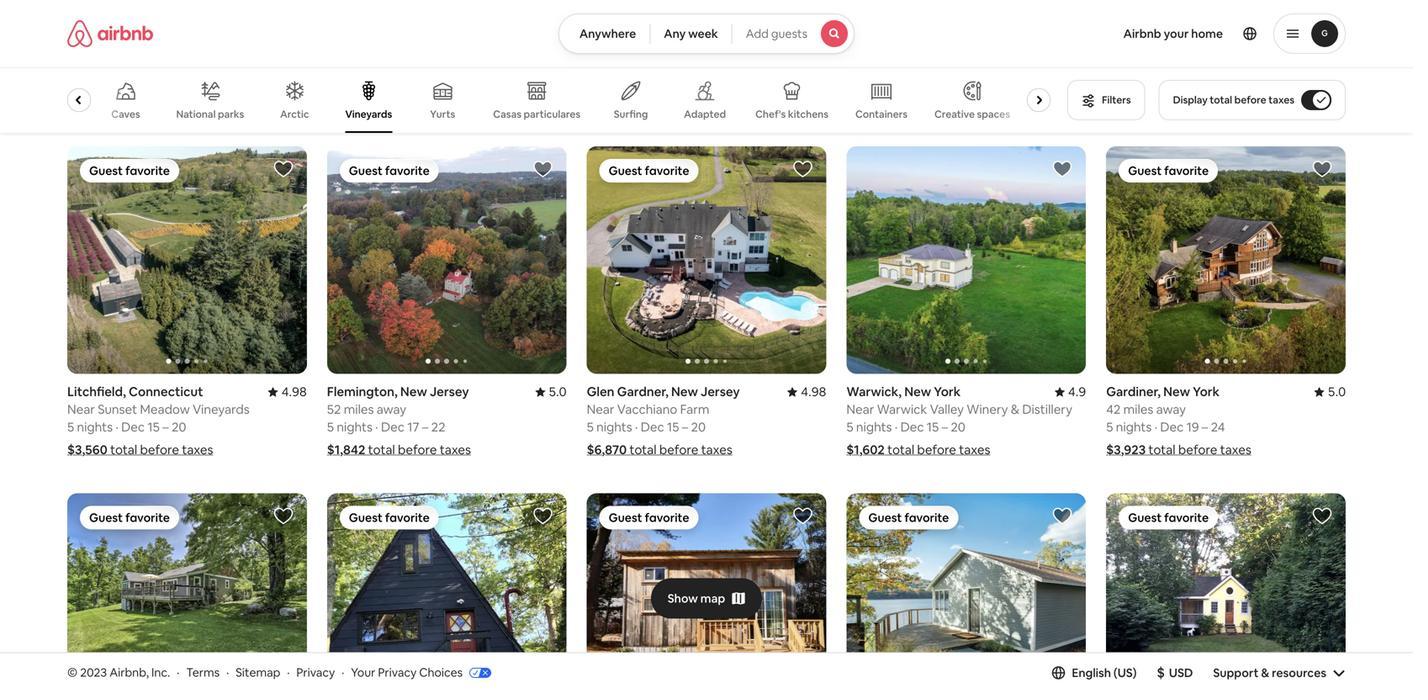 Task type: describe. For each thing, give the bounding box(es) containing it.
choices
[[419, 665, 463, 680]]

sitemap
[[236, 665, 280, 680]]

your privacy choices
[[351, 665, 463, 680]]

before inside litchfield, connecticut near sunset meadow vineyards 5 nights · dec 15 – 20 $3,560 total before taxes
[[140, 442, 179, 458]]

privacy inside "link"
[[378, 665, 417, 680]]

away for gardiner,
[[1156, 401, 1186, 418]]

warwick, new york near warwick valley winery & distillery 5 nights · dec 15 – 20 $1,602 total before taxes
[[847, 384, 1073, 458]]

airbnb your home link
[[1114, 16, 1233, 51]]

$3,923
[[1106, 442, 1146, 458]]

earth
[[15, 108, 41, 121]]

– for flemington,
[[422, 419, 429, 435]]

· right inc.
[[177, 665, 180, 680]]

· inside flemington, new jersey 52 miles away 5 nights · dec 17 – 22 $1,842 total before taxes
[[375, 419, 378, 435]]

5 for 52 miles away
[[327, 419, 334, 435]]

york for warwick, new york
[[934, 384, 961, 400]]

4.98 for litchfield, connecticut near sunset meadow vineyards 5 nights · dec 15 – 20 $3,560 total before taxes
[[281, 384, 307, 400]]

filters
[[1102, 93, 1131, 106]]

5.0 for flemington, new jersey 52 miles away 5 nights · dec 17 – 22 $1,842 total before taxes
[[549, 384, 567, 400]]

$
[[1157, 664, 1165, 681]]

distillery
[[1022, 401, 1073, 418]]

airbnb
[[1124, 26, 1161, 41]]

litchfield, connecticut near sunset meadow vineyards 5 nights · dec 15 – 20 $3,560 total before taxes
[[67, 384, 250, 458]]

glen
[[587, 384, 615, 400]]

gardiner,
[[1106, 384, 1161, 400]]

glen gardner, new jersey near vacchiano farm 5 nights · dec 15 – 20 $6,870 total before taxes
[[587, 384, 740, 458]]

farm
[[680, 401, 709, 418]]

before inside warwick, new york near warwick valley winery & distillery 5 nights · dec 15 – 20 $1,602 total before taxes
[[917, 442, 956, 458]]

dec for $1,842
[[381, 419, 405, 435]]

4.98 for glen gardner, new jersey near vacchiano farm 5 nights · dec 15 – 20 $6,870 total before taxes
[[801, 384, 826, 400]]

· inside the glen gardner, new jersey near vacchiano farm 5 nights · dec 15 – 20 $6,870 total before taxes
[[635, 419, 638, 435]]

airbnb,
[[110, 665, 149, 680]]

– inside warwick, new york near warwick valley winery & distillery 5 nights · dec 15 – 20 $1,602 total before taxes
[[942, 419, 948, 435]]

1 horizontal spatial vineyards
[[345, 108, 392, 121]]

vacchiano
[[617, 401, 677, 418]]

show
[[668, 591, 698, 606]]

© 2023 airbnb, inc. ·
[[67, 665, 180, 680]]

– for litchfield,
[[163, 419, 169, 435]]

5.0 for gardiner, new york 42 miles away 5 nights · dec 19 – 24 $3,923 total before taxes
[[1328, 384, 1346, 400]]

your
[[1164, 26, 1189, 41]]

your privacy choices link
[[351, 665, 491, 681]]

support
[[1213, 665, 1259, 680]]

support & resources
[[1213, 665, 1327, 680]]

home
[[1191, 26, 1223, 41]]

surfing
[[614, 108, 648, 121]]

yurts
[[430, 108, 455, 121]]

anywhere button
[[559, 13, 651, 54]]

taxes inside litchfield, connecticut near sunset meadow vineyards 5 nights · dec 15 – 20 $3,560 total before taxes
[[182, 442, 213, 458]]

add guests
[[746, 26, 808, 41]]

add guests button
[[732, 13, 855, 54]]

show map
[[668, 591, 725, 606]]

airbnb your home
[[1124, 26, 1223, 41]]

containers
[[856, 108, 908, 121]]

nights for sunset
[[77, 419, 113, 435]]

gardner,
[[617, 384, 669, 400]]

1 privacy from the left
[[296, 665, 335, 680]]

miles for 52
[[344, 401, 374, 418]]

4.98 out of 5 average rating image
[[268, 384, 307, 400]]

2023
[[80, 665, 107, 680]]

dec for $3,560
[[121, 419, 145, 435]]

new for flemington,
[[400, 384, 427, 400]]

terms link
[[186, 665, 220, 680]]

resources
[[1272, 665, 1327, 680]]

20 inside the glen gardner, new jersey near vacchiano farm 5 nights · dec 15 – 20 $6,870 total before taxes
[[691, 419, 706, 435]]

jersey inside the glen gardner, new jersey near vacchiano farm 5 nights · dec 15 – 20 $6,870 total before taxes
[[701, 384, 740, 400]]

chef's
[[756, 108, 786, 121]]

add
[[746, 26, 769, 41]]

york for gardiner, new york
[[1193, 384, 1220, 400]]

valley
[[930, 401, 964, 418]]

add to wishlist: hyde park, new york image
[[1053, 506, 1073, 526]]

warwick,
[[847, 384, 902, 400]]

near inside litchfield, connecticut near sunset meadow vineyards 5 nights · dec 15 – 20 $3,560 total before taxes
[[67, 401, 95, 418]]

· inside warwick, new york near warwick valley winery & distillery 5 nights · dec 15 – 20 $1,602 total before taxes
[[895, 419, 898, 435]]

filters button
[[1068, 80, 1146, 120]]

nights inside warwick, new york near warwick valley winery & distillery 5 nights · dec 15 – 20 $1,602 total before taxes
[[856, 419, 892, 435]]

flemington, new jersey 52 miles away 5 nights · dec 17 – 22 $1,842 total before taxes
[[327, 384, 471, 458]]

kitchens
[[788, 108, 829, 121]]

chef's kitchens
[[756, 108, 829, 121]]

national parks
[[176, 107, 244, 121]]

4.9
[[1068, 384, 1086, 400]]

22
[[431, 419, 446, 435]]

any
[[664, 26, 686, 41]]

group containing national parks
[[15, 67, 1058, 133]]

week
[[688, 26, 718, 41]]

taxes inside warwick, new york near warwick valley winery & distillery 5 nights · dec 15 – 20 $1,602 total before taxes
[[959, 442, 990, 458]]

support & resources button
[[1213, 665, 1346, 680]]

add to wishlist: woodridge, new york image
[[793, 506, 813, 526]]

winery
[[967, 401, 1008, 418]]

– for gardiner,
[[1202, 419, 1208, 435]]

national
[[176, 107, 216, 121]]

arctic
[[280, 108, 309, 121]]

5.0 out of 5 average rating image for flemington, new jersey 52 miles away 5 nights · dec 17 – 22 $1,842 total before taxes
[[535, 384, 567, 400]]

52
[[327, 401, 341, 418]]

total inside flemington, new jersey 52 miles away 5 nights · dec 17 – 22 $1,842 total before taxes
[[368, 442, 395, 458]]

terms
[[186, 665, 220, 680]]

add to wishlist: warwick, new york image
[[1053, 159, 1073, 179]]

display
[[1173, 93, 1208, 106]]

· right the terms
[[226, 665, 229, 680]]

20 inside litchfield, connecticut near sunset meadow vineyards 5 nights · dec 15 – 20 $3,560 total before taxes
[[172, 419, 186, 435]]

19
[[1187, 419, 1199, 435]]

english
[[1072, 665, 1111, 680]]

total inside the glen gardner, new jersey near vacchiano farm 5 nights · dec 15 – 20 $6,870 total before taxes
[[630, 442, 657, 458]]



Task type: vqa. For each thing, say whether or not it's contained in the screenshot.


Task type: locate. For each thing, give the bounding box(es) containing it.
2 miles from the left
[[1124, 401, 1154, 418]]

· left your
[[342, 665, 344, 680]]

york inside warwick, new york near warwick valley winery & distillery 5 nights · dec 15 – 20 $1,602 total before taxes
[[934, 384, 961, 400]]

5 down the 52
[[327, 419, 334, 435]]

1 5 from the left
[[67, 419, 74, 435]]

york
[[934, 384, 961, 400], [1193, 384, 1220, 400]]

nights inside litchfield, connecticut near sunset meadow vineyards 5 nights · dec 15 – 20 $3,560 total before taxes
[[77, 419, 113, 435]]

privacy left your
[[296, 665, 335, 680]]

5 up $3,560 at left
[[67, 419, 74, 435]]

earth homes
[[15, 108, 75, 121]]

1 york from the left
[[934, 384, 961, 400]]

before down farm
[[659, 442, 698, 458]]

2 horizontal spatial 15
[[927, 419, 939, 435]]

dec inside flemington, new jersey 52 miles away 5 nights · dec 17 – 22 $1,842 total before taxes
[[381, 419, 405, 435]]

add to wishlist: gardiner, new york image
[[1312, 159, 1333, 179]]

nights up $1,602
[[856, 419, 892, 435]]

nights up $3,923
[[1116, 419, 1152, 435]]

3 20 from the left
[[691, 419, 706, 435]]

near down glen
[[587, 401, 615, 418]]

vineyards right arctic on the left
[[345, 108, 392, 121]]

20 down "valley"
[[951, 419, 966, 435]]

1 20 from the left
[[172, 419, 186, 435]]

miles down flemington,
[[344, 401, 374, 418]]

5 inside gardiner, new york 42 miles away 5 nights · dec 19 – 24 $3,923 total before taxes
[[1106, 419, 1113, 435]]

15 down the vacchiano
[[667, 419, 679, 435]]

3 nights from the left
[[856, 419, 892, 435]]

add to wishlist: wurtsboro, new york image
[[533, 506, 553, 526]]

1 miles from the left
[[344, 401, 374, 418]]

miles inside gardiner, new york 42 miles away 5 nights · dec 19 – 24 $3,923 total before taxes
[[1124, 401, 1154, 418]]

5 for near sunset meadow vineyards
[[67, 419, 74, 435]]

– down meadow
[[163, 419, 169, 435]]

1 horizontal spatial privacy
[[378, 665, 417, 680]]

dec inside the glen gardner, new jersey near vacchiano farm 5 nights · dec 15 – 20 $6,870 total before taxes
[[641, 419, 664, 435]]

inc.
[[151, 665, 170, 680]]

0 horizontal spatial 4.98
[[281, 384, 307, 400]]

nights inside the glen gardner, new jersey near vacchiano farm 5 nights · dec 15 – 20 $6,870 total before taxes
[[597, 419, 632, 435]]

your
[[351, 665, 375, 680]]

taxes inside flemington, new jersey 52 miles away 5 nights · dec 17 – 22 $1,842 total before taxes
[[440, 442, 471, 458]]

new for warwick,
[[905, 384, 931, 400]]

parks
[[218, 107, 244, 121]]

0 horizontal spatial 15
[[148, 419, 160, 435]]

2 dec from the left
[[381, 419, 405, 435]]

miles down gardiner,
[[1124, 401, 1154, 418]]

new up farm
[[671, 384, 698, 400]]

particulares
[[524, 107, 581, 121]]

total inside litchfield, connecticut near sunset meadow vineyards 5 nights · dec 15 – 20 $3,560 total before taxes
[[110, 442, 137, 458]]

2 – from the left
[[422, 419, 429, 435]]

total inside gardiner, new york 42 miles away 5 nights · dec 19 – 24 $3,923 total before taxes
[[1149, 442, 1176, 458]]

1 horizontal spatial 15
[[667, 419, 679, 435]]

2 new from the left
[[905, 384, 931, 400]]

©
[[67, 665, 78, 680]]

1 5.0 from the left
[[549, 384, 567, 400]]

new
[[400, 384, 427, 400], [905, 384, 931, 400], [671, 384, 698, 400], [1164, 384, 1190, 400]]

english (us)
[[1072, 665, 1137, 680]]

5.0
[[549, 384, 567, 400], [1328, 384, 1346, 400]]

– down farm
[[682, 419, 688, 435]]

before inside flemington, new jersey 52 miles away 5 nights · dec 17 – 22 $1,842 total before taxes
[[398, 442, 437, 458]]

(us)
[[1114, 665, 1137, 680]]

total right display at the top of the page
[[1210, 93, 1232, 106]]

usd
[[1169, 665, 1193, 680]]

0 vertical spatial &
[[1011, 401, 1020, 418]]

add to wishlist: wallkill, new york image
[[273, 506, 293, 526]]

total right $3,923
[[1149, 442, 1176, 458]]

2 5 from the left
[[327, 419, 334, 435]]

show map button
[[651, 578, 762, 619]]

group
[[15, 67, 1058, 133], [67, 146, 307, 374], [327, 146, 567, 374], [587, 146, 826, 374], [847, 146, 1086, 374], [1106, 146, 1346, 374], [67, 493, 307, 693], [327, 493, 567, 693], [587, 493, 826, 693], [847, 493, 1086, 693], [1106, 493, 1346, 693]]

& inside warwick, new york near warwick valley winery & distillery 5 nights · dec 15 – 20 $1,602 total before taxes
[[1011, 401, 1020, 418]]

4.9 out of 5 average rating image
[[1055, 384, 1086, 400]]

display total before taxes
[[1173, 93, 1295, 106]]

total right $3,560 at left
[[110, 442, 137, 458]]

2 privacy from the left
[[378, 665, 417, 680]]

away
[[377, 401, 406, 418], [1156, 401, 1186, 418]]

4 dec from the left
[[641, 419, 664, 435]]

15 inside warwick, new york near warwick valley winery & distillery 5 nights · dec 15 – 20 $1,602 total before taxes
[[927, 419, 939, 435]]

1 horizontal spatial 5.0 out of 5 average rating image
[[1315, 384, 1346, 400]]

gardiner, new york 42 miles away 5 nights · dec 19 – 24 $3,923 total before taxes
[[1106, 384, 1252, 458]]

dec inside warwick, new york near warwick valley winery & distillery 5 nights · dec 15 – 20 $1,602 total before taxes
[[901, 419, 924, 435]]

5 – from the left
[[1202, 419, 1208, 435]]

away down gardiner,
[[1156, 401, 1186, 418]]

15 inside litchfield, connecticut near sunset meadow vineyards 5 nights · dec 15 – 20 $3,560 total before taxes
[[148, 419, 160, 435]]

2 4.98 from the left
[[801, 384, 826, 400]]

5 up $1,602
[[847, 419, 854, 435]]

none search field containing anywhere
[[559, 13, 855, 54]]

dec down warwick
[[901, 419, 924, 435]]

nights for 52
[[337, 419, 373, 435]]

new inside warwick, new york near warwick valley winery & distillery 5 nights · dec 15 – 20 $1,602 total before taxes
[[905, 384, 931, 400]]

miles inside flemington, new jersey 52 miles away 5 nights · dec 17 – 22 $1,842 total before taxes
[[344, 401, 374, 418]]

– down "valley"
[[942, 419, 948, 435]]

taxes inside gardiner, new york 42 miles away 5 nights · dec 19 – 24 $3,923 total before taxes
[[1220, 442, 1252, 458]]

5 inside warwick, new york near warwick valley winery & distillery 5 nights · dec 15 – 20 $1,602 total before taxes
[[847, 419, 854, 435]]

4 nights from the left
[[597, 419, 632, 435]]

2 5.0 out of 5 average rating image from the left
[[1315, 384, 1346, 400]]

any week
[[664, 26, 718, 41]]

near down 'warwick,'
[[847, 401, 874, 418]]

guests
[[771, 26, 808, 41]]

– right 17
[[422, 419, 429, 435]]

before down meadow
[[140, 442, 179, 458]]

near inside the glen gardner, new jersey near vacchiano farm 5 nights · dec 15 – 20 $6,870 total before taxes
[[587, 401, 615, 418]]

jersey inside flemington, new jersey 52 miles away 5 nights · dec 17 – 22 $1,842 total before taxes
[[430, 384, 469, 400]]

2 horizontal spatial near
[[847, 401, 874, 418]]

add to wishlist: litchfield, connecticut image
[[273, 159, 293, 179]]

0 vertical spatial vineyards
[[345, 108, 392, 121]]

homes
[[43, 108, 75, 121]]

adapted
[[684, 108, 726, 121]]

1 vertical spatial vineyards
[[193, 401, 250, 418]]

1 away from the left
[[377, 401, 406, 418]]

total right $6,870
[[630, 442, 657, 458]]

5 dec from the left
[[1160, 419, 1184, 435]]

5 nights from the left
[[1116, 419, 1152, 435]]

· down warwick
[[895, 419, 898, 435]]

4 new from the left
[[1164, 384, 1190, 400]]

near inside warwick, new york near warwick valley winery & distillery 5 nights · dec 15 – 20 $1,602 total before taxes
[[847, 401, 874, 418]]

3 5 from the left
[[847, 419, 854, 435]]

new up 17
[[400, 384, 427, 400]]

0 horizontal spatial privacy
[[296, 665, 335, 680]]

1 horizontal spatial 20
[[691, 419, 706, 435]]

spaces
[[977, 108, 1010, 121]]

jersey
[[430, 384, 469, 400], [701, 384, 740, 400]]

5 down 42
[[1106, 419, 1113, 435]]

taxes
[[1269, 93, 1295, 106], [182, 442, 213, 458], [440, 442, 471, 458], [959, 442, 990, 458], [701, 442, 733, 458], [1220, 442, 1252, 458]]

dec down the vacchiano
[[641, 419, 664, 435]]

0 horizontal spatial 5.0 out of 5 average rating image
[[535, 384, 567, 400]]

5.0 out of 5 average rating image
[[535, 384, 567, 400], [1315, 384, 1346, 400]]

1 horizontal spatial 4.98
[[801, 384, 826, 400]]

1 horizontal spatial 5.0
[[1328, 384, 1346, 400]]

dec for $3,923
[[1160, 419, 1184, 435]]

0 horizontal spatial &
[[1011, 401, 1020, 418]]

1 horizontal spatial near
[[587, 401, 615, 418]]

total right $1,842
[[368, 442, 395, 458]]

– right 19
[[1202, 419, 1208, 435]]

0 horizontal spatial jersey
[[430, 384, 469, 400]]

– inside the glen gardner, new jersey near vacchiano farm 5 nights · dec 15 – 20 $6,870 total before taxes
[[682, 419, 688, 435]]

before down 19
[[1178, 442, 1218, 458]]

1 horizontal spatial jersey
[[701, 384, 740, 400]]

$1,842
[[327, 442, 365, 458]]

flemington,
[[327, 384, 398, 400]]

20
[[172, 419, 186, 435], [951, 419, 966, 435], [691, 419, 706, 435]]

– inside gardiner, new york 42 miles away 5 nights · dec 19 – 24 $3,923 total before taxes
[[1202, 419, 1208, 435]]

4.98 left flemington,
[[281, 384, 307, 400]]

profile element
[[875, 0, 1346, 67]]

15 down meadow
[[148, 419, 160, 435]]

dec down sunset
[[121, 419, 145, 435]]

2 horizontal spatial 20
[[951, 419, 966, 435]]

away for flemington,
[[377, 401, 406, 418]]

sunset
[[98, 401, 137, 418]]

2 5.0 from the left
[[1328, 384, 1346, 400]]

5 inside flemington, new jersey 52 miles away 5 nights · dec 17 – 22 $1,842 total before taxes
[[327, 419, 334, 435]]

5 inside the glen gardner, new jersey near vacchiano farm 5 nights · dec 15 – 20 $6,870 total before taxes
[[587, 419, 594, 435]]

1 dec from the left
[[121, 419, 145, 435]]

0 horizontal spatial miles
[[344, 401, 374, 418]]

20 inside warwick, new york near warwick valley winery & distillery 5 nights · dec 15 – 20 $1,602 total before taxes
[[951, 419, 966, 435]]

3 near from the left
[[587, 401, 615, 418]]

new for gardiner,
[[1164, 384, 1190, 400]]

nights for 42
[[1116, 419, 1152, 435]]

dec inside gardiner, new york 42 miles away 5 nights · dec 19 – 24 $3,923 total before taxes
[[1160, 419, 1184, 435]]

– inside flemington, new jersey 52 miles away 5 nights · dec 17 – 22 $1,842 total before taxes
[[422, 419, 429, 435]]

5 for 42 miles away
[[1106, 419, 1113, 435]]

dec left 19
[[1160, 419, 1184, 435]]

jersey up 22
[[430, 384, 469, 400]]

dec inside litchfield, connecticut near sunset meadow vineyards 5 nights · dec 15 – 20 $3,560 total before taxes
[[121, 419, 145, 435]]

dec left 17
[[381, 419, 405, 435]]

before inside gardiner, new york 42 miles away 5 nights · dec 19 – 24 $3,923 total before taxes
[[1178, 442, 1218, 458]]

nights inside flemington, new jersey 52 miles away 5 nights · dec 17 – 22 $1,842 total before taxes
[[337, 419, 373, 435]]

total
[[1210, 93, 1232, 106], [110, 442, 137, 458], [368, 442, 395, 458], [887, 442, 915, 458], [630, 442, 657, 458], [1149, 442, 1176, 458]]

· inside litchfield, connecticut near sunset meadow vineyards 5 nights · dec 15 – 20 $3,560 total before taxes
[[116, 419, 119, 435]]

privacy
[[296, 665, 335, 680], [378, 665, 417, 680]]

away inside flemington, new jersey 52 miles away 5 nights · dec 17 – 22 $1,842 total before taxes
[[377, 401, 406, 418]]

& right winery
[[1011, 401, 1020, 418]]

add to wishlist: glen gardner, new jersey image
[[793, 159, 813, 179]]

4 – from the left
[[682, 419, 688, 435]]

nights up $6,870
[[597, 419, 632, 435]]

– inside litchfield, connecticut near sunset meadow vineyards 5 nights · dec 15 – 20 $3,560 total before taxes
[[163, 419, 169, 435]]

privacy right your
[[378, 665, 417, 680]]

caves
[[111, 108, 140, 121]]

15 down "valley"
[[927, 419, 939, 435]]

1 near from the left
[[67, 401, 95, 418]]

1 – from the left
[[163, 419, 169, 435]]

20 down meadow
[[172, 419, 186, 435]]

· left the privacy link
[[287, 665, 290, 680]]

2 15 from the left
[[927, 419, 939, 435]]

before inside the glen gardner, new jersey near vacchiano farm 5 nights · dec 15 – 20 $6,870 total before taxes
[[659, 442, 698, 458]]

add to wishlist: highland, new york image
[[1312, 506, 1333, 526]]

–
[[163, 419, 169, 435], [422, 419, 429, 435], [942, 419, 948, 435], [682, 419, 688, 435], [1202, 419, 1208, 435]]

· left 17
[[375, 419, 378, 435]]

anywhere
[[580, 26, 636, 41]]

jersey up farm
[[701, 384, 740, 400]]

2 nights from the left
[[337, 419, 373, 435]]

warwick
[[877, 401, 927, 418]]

· down sunset
[[116, 419, 119, 435]]

creative spaces
[[935, 108, 1010, 121]]

near down litchfield,
[[67, 401, 95, 418]]

$6,870
[[587, 442, 627, 458]]

3 – from the left
[[942, 419, 948, 435]]

1 horizontal spatial &
[[1261, 665, 1270, 680]]

2 jersey from the left
[[701, 384, 740, 400]]

1 vertical spatial &
[[1261, 665, 1270, 680]]

casas
[[493, 107, 522, 121]]

new up 19
[[1164, 384, 1190, 400]]

new inside gardiner, new york 42 miles away 5 nights · dec 19 – 24 $3,923 total before taxes
[[1164, 384, 1190, 400]]

1 5.0 out of 5 average rating image from the left
[[535, 384, 567, 400]]

casas particulares
[[493, 107, 581, 121]]

0 horizontal spatial 5.0
[[549, 384, 567, 400]]

taxes inside the glen gardner, new jersey near vacchiano farm 5 nights · dec 15 – 20 $6,870 total before taxes
[[701, 442, 733, 458]]

meadow
[[140, 401, 190, 418]]

20 down farm
[[691, 419, 706, 435]]

0 horizontal spatial 20
[[172, 419, 186, 435]]

· inside gardiner, new york 42 miles away 5 nights · dec 19 – 24 $3,923 total before taxes
[[1155, 419, 1158, 435]]

1 4.98 from the left
[[281, 384, 307, 400]]

york up 24
[[1193, 384, 1220, 400]]

nights inside gardiner, new york 42 miles away 5 nights · dec 19 – 24 $3,923 total before taxes
[[1116, 419, 1152, 435]]

vineyards inside litchfield, connecticut near sunset meadow vineyards 5 nights · dec 15 – 20 $3,560 total before taxes
[[193, 401, 250, 418]]

$ usd
[[1157, 664, 1193, 681]]

42
[[1106, 401, 1121, 418]]

new up warwick
[[905, 384, 931, 400]]

1 horizontal spatial miles
[[1124, 401, 1154, 418]]

4 5 from the left
[[587, 419, 594, 435]]

english (us) button
[[1052, 665, 1137, 680]]

add to wishlist: flemington, new jersey image
[[533, 159, 553, 179]]

before down 17
[[398, 442, 437, 458]]

litchfield,
[[67, 384, 126, 400]]

3 new from the left
[[671, 384, 698, 400]]

5 inside litchfield, connecticut near sunset meadow vineyards 5 nights · dec 15 – 20 $3,560 total before taxes
[[67, 419, 74, 435]]

None search field
[[559, 13, 855, 54]]

before down "valley"
[[917, 442, 956, 458]]

& right support
[[1261, 665, 1270, 680]]

creative
[[935, 108, 975, 121]]

4.98 left 'warwick,'
[[801, 384, 826, 400]]

·
[[116, 419, 119, 435], [375, 419, 378, 435], [895, 419, 898, 435], [635, 419, 638, 435], [1155, 419, 1158, 435], [177, 665, 180, 680], [226, 665, 229, 680], [287, 665, 290, 680], [342, 665, 344, 680]]

3 15 from the left
[[667, 419, 679, 435]]

2 near from the left
[[847, 401, 874, 418]]

1 nights from the left
[[77, 419, 113, 435]]

total inside warwick, new york near warwick valley winery & distillery 5 nights · dec 15 – 20 $1,602 total before taxes
[[887, 442, 915, 458]]

dec
[[121, 419, 145, 435], [381, 419, 405, 435], [901, 419, 924, 435], [641, 419, 664, 435], [1160, 419, 1184, 435]]

connecticut
[[129, 384, 203, 400]]

1 new from the left
[[400, 384, 427, 400]]

5 5 from the left
[[1106, 419, 1113, 435]]

$3,560
[[67, 442, 108, 458]]

near
[[67, 401, 95, 418], [847, 401, 874, 418], [587, 401, 615, 418]]

2 away from the left
[[1156, 401, 1186, 418]]

nights up $1,842
[[337, 419, 373, 435]]

0 horizontal spatial york
[[934, 384, 961, 400]]

0 horizontal spatial vineyards
[[193, 401, 250, 418]]

map
[[701, 591, 725, 606]]

2 york from the left
[[1193, 384, 1220, 400]]

new inside flemington, new jersey 52 miles away 5 nights · dec 17 – 22 $1,842 total before taxes
[[400, 384, 427, 400]]

0 horizontal spatial near
[[67, 401, 95, 418]]

away inside gardiner, new york 42 miles away 5 nights · dec 19 – 24 $3,923 total before taxes
[[1156, 401, 1186, 418]]

sitemap link
[[236, 665, 280, 680]]

york inside gardiner, new york 42 miles away 5 nights · dec 19 – 24 $3,923 total before taxes
[[1193, 384, 1220, 400]]

away down flemington,
[[377, 401, 406, 418]]

17
[[407, 419, 419, 435]]

1 horizontal spatial away
[[1156, 401, 1186, 418]]

15 inside the glen gardner, new jersey near vacchiano farm 5 nights · dec 15 – 20 $6,870 total before taxes
[[667, 419, 679, 435]]

nights up $3,560 at left
[[77, 419, 113, 435]]

1 jersey from the left
[[430, 384, 469, 400]]

1 15 from the left
[[148, 419, 160, 435]]

4.98 out of 5 average rating image
[[788, 384, 826, 400]]

york up "valley"
[[934, 384, 961, 400]]

· down the vacchiano
[[635, 419, 638, 435]]

miles for 42
[[1124, 401, 1154, 418]]

5 up $6,870
[[587, 419, 594, 435]]

any week button
[[650, 13, 732, 54]]

1 horizontal spatial york
[[1193, 384, 1220, 400]]

privacy link
[[296, 665, 335, 680]]

2 20 from the left
[[951, 419, 966, 435]]

5.0 out of 5 average rating image for gardiner, new york 42 miles away 5 nights · dec 19 – 24 $3,923 total before taxes
[[1315, 384, 1346, 400]]

3 dec from the left
[[901, 419, 924, 435]]

new inside the glen gardner, new jersey near vacchiano farm 5 nights · dec 15 – 20 $6,870 total before taxes
[[671, 384, 698, 400]]

before right display at the top of the page
[[1235, 93, 1267, 106]]

vineyards right meadow
[[193, 401, 250, 418]]

total right $1,602
[[887, 442, 915, 458]]

terms · sitemap · privacy ·
[[186, 665, 344, 680]]

24
[[1211, 419, 1225, 435]]

0 horizontal spatial away
[[377, 401, 406, 418]]

· left 19
[[1155, 419, 1158, 435]]



